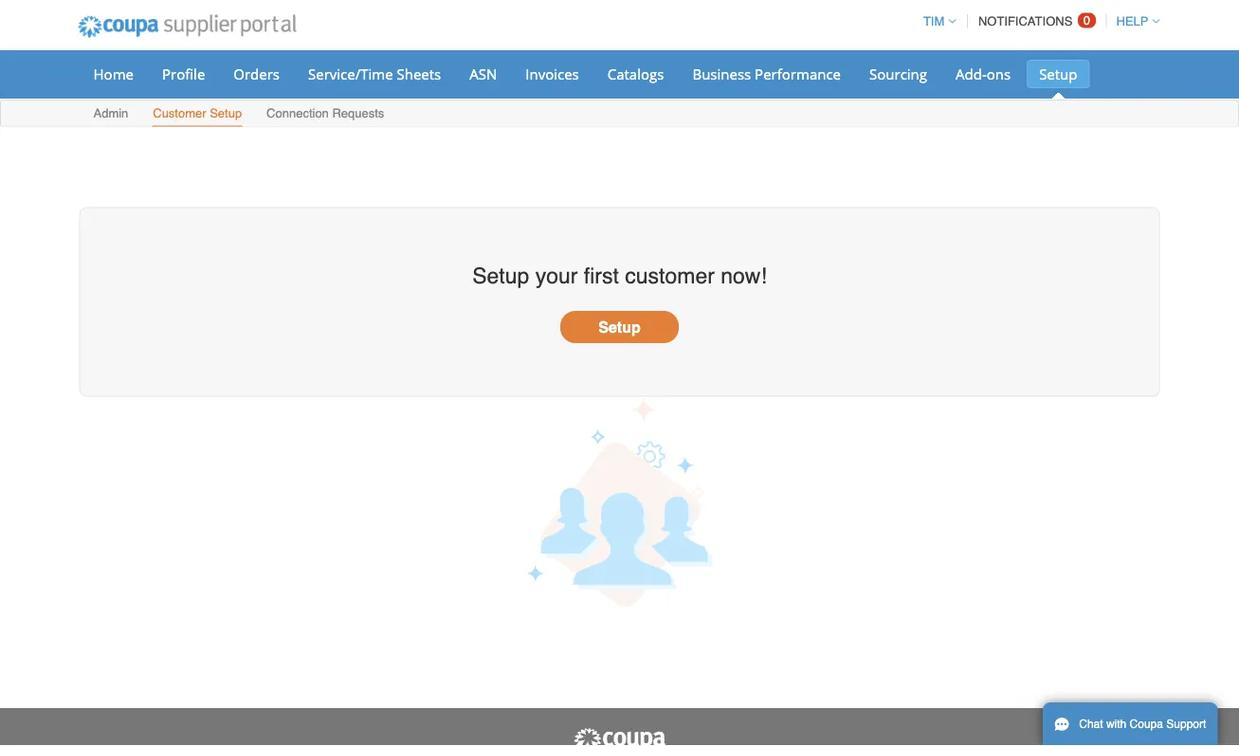 Task type: vqa. For each thing, say whether or not it's contained in the screenshot.
Tim
yes



Task type: describe. For each thing, give the bounding box(es) containing it.
profile link
[[150, 60, 217, 88]]

setup your first customer now!
[[472, 264, 767, 289]]

tim
[[923, 14, 945, 28]]

admin link
[[92, 102, 129, 127]]

sheets
[[397, 64, 441, 83]]

asn link
[[457, 60, 509, 88]]

business performance link
[[680, 60, 853, 88]]

your
[[535, 264, 578, 289]]

connection requests
[[267, 106, 384, 120]]

0 vertical spatial coupa supplier portal image
[[65, 3, 309, 50]]

tim link
[[915, 14, 956, 28]]

add-
[[956, 64, 987, 83]]

performance
[[755, 64, 841, 83]]

setup left your at the top left of the page
[[472, 264, 529, 289]]

setup button
[[560, 311, 679, 343]]

notifications 0
[[978, 13, 1090, 28]]

setup down notifications 0
[[1039, 64, 1078, 83]]

catalogs
[[608, 64, 664, 83]]

business
[[693, 64, 751, 83]]

help link
[[1108, 14, 1160, 28]]

invoices link
[[513, 60, 591, 88]]

service/time sheets link
[[296, 60, 453, 88]]



Task type: locate. For each thing, give the bounding box(es) containing it.
sourcing link
[[857, 60, 940, 88]]

add-ons link
[[943, 60, 1023, 88]]

0 horizontal spatial coupa supplier portal image
[[65, 3, 309, 50]]

requests
[[332, 106, 384, 120]]

customer setup link
[[152, 102, 243, 127]]

invoices
[[526, 64, 579, 83]]

chat with coupa support
[[1079, 718, 1206, 731]]

service/time sheets
[[308, 64, 441, 83]]

orders link
[[221, 60, 292, 88]]

setup down setup your first customer now!
[[599, 318, 641, 336]]

setup link
[[1027, 60, 1090, 88]]

catalogs link
[[595, 60, 676, 88]]

1 vertical spatial coupa supplier portal image
[[572, 727, 667, 746]]

help
[[1117, 14, 1149, 28]]

connection requests link
[[266, 102, 385, 127]]

0
[[1084, 13, 1090, 27]]

home link
[[81, 60, 146, 88]]

orders
[[234, 64, 280, 83]]

setup
[[1039, 64, 1078, 83], [210, 106, 242, 120], [472, 264, 529, 289], [599, 318, 641, 336]]

setup right customer
[[210, 106, 242, 120]]

coupa
[[1130, 718, 1163, 731]]

notifications
[[978, 14, 1073, 28]]

sourcing
[[869, 64, 927, 83]]

ons
[[987, 64, 1011, 83]]

customer
[[625, 264, 715, 289]]

business performance
[[693, 64, 841, 83]]

connection
[[267, 106, 329, 120]]

customer setup
[[153, 106, 242, 120]]

first
[[584, 264, 619, 289]]

add-ons
[[956, 64, 1011, 83]]

setup inside button
[[599, 318, 641, 336]]

chat
[[1079, 718, 1103, 731]]

chat with coupa support button
[[1043, 703, 1218, 746]]

coupa supplier portal image
[[65, 3, 309, 50], [572, 727, 667, 746]]

1 horizontal spatial coupa supplier portal image
[[572, 727, 667, 746]]

asn
[[470, 64, 497, 83]]

now!
[[721, 264, 767, 289]]

customer
[[153, 106, 206, 120]]

profile
[[162, 64, 205, 83]]

support
[[1167, 718, 1206, 731]]

home
[[93, 64, 134, 83]]

navigation
[[915, 3, 1160, 40]]

admin
[[93, 106, 128, 120]]

with
[[1106, 718, 1127, 731]]

navigation containing notifications 0
[[915, 3, 1160, 40]]

service/time
[[308, 64, 393, 83]]



